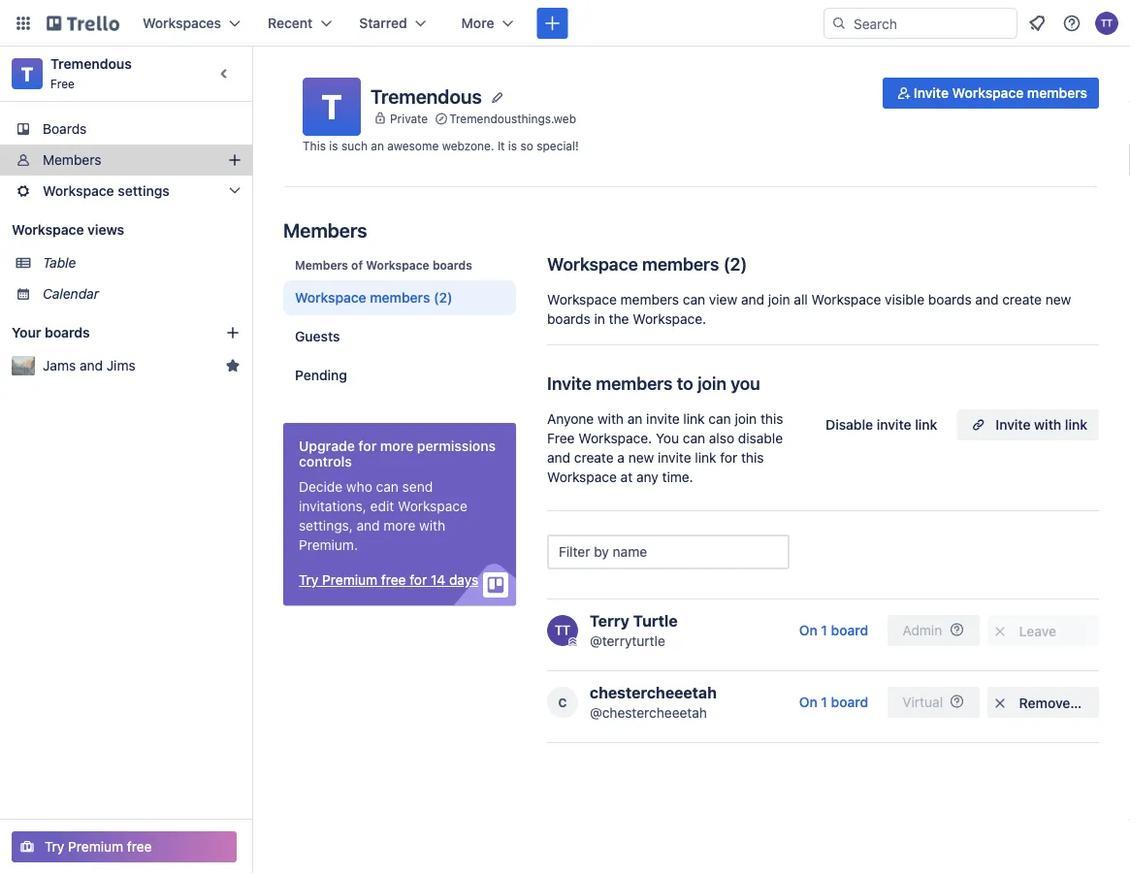 Task type: describe. For each thing, give the bounding box(es) containing it.
sm image
[[895, 83, 914, 103]]

for inside button
[[410, 572, 427, 588]]

on for chestercheeetah
[[800, 694, 818, 710]]

t for t link at the top of page
[[21, 62, 33, 85]]

workspace inside invite workspace members button
[[953, 85, 1024, 101]]

tremendousthings.web link
[[450, 109, 577, 128]]

free inside anyone with an invite link can join this free workspace. you can also disable and create a new invite link for this workspace at any time.
[[547, 430, 575, 446]]

invite workspace members
[[914, 85, 1088, 101]]

board for terry turtle
[[831, 623, 869, 639]]

upgrade
[[299, 438, 355, 454]]

tremendous for tremendous free
[[50, 56, 132, 72]]

new inside workspace members can view and join all workspace visible boards and create new boards in the workspace.
[[1046, 292, 1072, 308]]

terry turtle (terryturtle) image
[[1096, 12, 1119, 35]]

t button
[[303, 78, 361, 136]]

guests link
[[283, 319, 516, 354]]

guests
[[295, 329, 340, 345]]

terry turtle @terryturtle
[[590, 612, 678, 649]]

14
[[431, 572, 446, 588]]

boards
[[43, 121, 87, 137]]

boards up (2)
[[433, 258, 473, 272]]

workspace. inside workspace members can view and join all workspace visible boards and create new boards in the workspace.
[[633, 311, 707, 327]]

)
[[741, 253, 748, 274]]

boards link
[[0, 114, 252, 145]]

jams
[[43, 358, 76, 374]]

disable
[[738, 430, 783, 446]]

upgrade for more permissions controls decide who can send invitations, edit workspace settings, and more with premium.
[[299, 438, 496, 553]]

your
[[12, 325, 41, 341]]

turtle
[[633, 612, 678, 630]]

table
[[43, 255, 76, 271]]

join inside anyone with an invite link can join this free workspace. you can also disable and create a new invite link for this workspace at any time.
[[735, 411, 757, 427]]

for inside anyone with an invite link can join this free workspace. you can also disable and create a new invite link for this workspace at any time.
[[720, 450, 738, 466]]

with for anyone
[[598, 411, 624, 427]]

on 1 board link for terry turtle
[[788, 615, 880, 646]]

workspace members can view and join all workspace visible boards and create new boards in the workspace.
[[547, 292, 1072, 327]]

an inside anyone with an invite link can join this free workspace. you can also disable and create a new invite link for this workspace at any time.
[[628, 411, 643, 427]]

workspace inside workspace settings dropdown button
[[43, 183, 114, 199]]

this
[[303, 139, 326, 152]]

the
[[609, 311, 629, 327]]

webzone.
[[442, 139, 495, 152]]

invitations,
[[299, 498, 367, 514]]

tremendous free
[[50, 56, 132, 90]]

invite up you
[[647, 411, 680, 427]]

(2)
[[434, 290, 453, 306]]

@chestercheeetah
[[590, 705, 708, 721]]

virtual button
[[888, 687, 980, 718]]

permissions
[[417, 438, 496, 454]]

who
[[346, 479, 373, 495]]

workspace. inside anyone with an invite link can join this free workspace. you can also disable and create a new invite link for this workspace at any time.
[[579, 430, 652, 446]]

jams and jims
[[43, 358, 136, 374]]

your boards
[[12, 325, 90, 341]]

recent
[[268, 15, 313, 31]]

all
[[794, 292, 808, 308]]

jams and jims link
[[43, 356, 217, 376]]

any
[[637, 469, 659, 485]]

sm image for terry turtle
[[991, 622, 1010, 642]]

on 1 board link for chestercheeetah
[[788, 687, 880, 718]]

invite members to join you
[[547, 373, 761, 394]]

send
[[402, 479, 433, 495]]

try premium free button
[[12, 832, 237, 863]]

members inside workspace members can view and join all workspace visible boards and create new boards in the workspace.
[[621, 292, 679, 308]]

invite up the 'time.'
[[658, 450, 692, 466]]

boards left "in"
[[547, 311, 591, 327]]

0 vertical spatial an
[[371, 139, 384, 152]]

workspace settings button
[[0, 176, 252, 207]]

such
[[342, 139, 368, 152]]

invite with link
[[996, 417, 1088, 433]]

admin button
[[888, 615, 980, 646]]

try premium free for 14 days button
[[299, 571, 479, 590]]

decide
[[299, 479, 343, 495]]

your boards with 1 items element
[[12, 321, 196, 345]]

pending link
[[283, 358, 516, 393]]

leave
[[1020, 624, 1057, 640]]

0 horizontal spatial workspace members
[[295, 290, 430, 306]]

a
[[618, 450, 625, 466]]

and right visible
[[976, 292, 999, 308]]

Search field
[[847, 9, 1017, 38]]

disable invite link
[[826, 417, 938, 433]]

premium.
[[299, 537, 358, 553]]

days
[[449, 572, 479, 588]]

settings
[[118, 183, 170, 199]]

at
[[621, 469, 633, 485]]

2 vertical spatial members
[[295, 258, 348, 272]]

starred
[[359, 15, 407, 31]]

1 is from the left
[[329, 139, 338, 152]]

disable
[[826, 417, 874, 433]]

t link
[[12, 58, 43, 89]]

invite inside button
[[877, 417, 912, 433]]

try premium free for 14 days
[[299, 572, 479, 588]]

2
[[730, 253, 741, 274]]

open information menu image
[[1063, 14, 1082, 33]]

boards right visible
[[929, 292, 972, 308]]

free for try premium free for 14 days
[[381, 572, 406, 588]]

so
[[521, 139, 534, 152]]

invite workspace members button
[[883, 78, 1100, 109]]

leave link
[[988, 615, 1100, 646]]

invite for invite with link
[[996, 417, 1031, 433]]

jims
[[107, 358, 136, 374]]

link inside disable invite link button
[[915, 417, 938, 433]]

and inside upgrade for more permissions controls decide who can send invitations, edit workspace settings, and more with premium.
[[357, 518, 380, 534]]

premium for try premium free for 14 days
[[322, 572, 378, 588]]

for inside upgrade for more permissions controls decide who can send invitations, edit workspace settings, and more with premium.
[[359, 438, 377, 454]]

try premium free
[[45, 839, 152, 855]]

table link
[[43, 253, 241, 273]]

@terryturtle
[[590, 633, 666, 649]]

try for try premium free for 14 days
[[299, 572, 319, 588]]

workspace inside upgrade for more permissions controls decide who can send invitations, edit workspace settings, and more with premium.
[[398, 498, 468, 514]]

disable invite link button
[[814, 410, 950, 441]]

calendar
[[43, 286, 99, 302]]

remove…
[[1020, 695, 1082, 711]]

0 vertical spatial members
[[43, 152, 101, 168]]

it
[[498, 139, 505, 152]]

1 for chestercheeetah
[[821, 694, 828, 710]]

awesome
[[388, 139, 439, 152]]

recent button
[[256, 8, 344, 39]]

you
[[656, 430, 679, 446]]

Filter by name text field
[[547, 535, 790, 570]]

1 horizontal spatial workspace members
[[547, 253, 719, 274]]

sm image for chestercheeetah
[[991, 694, 1010, 713]]

workspace settings
[[43, 183, 170, 199]]

members left to
[[596, 373, 673, 394]]

views
[[87, 222, 124, 238]]

this member is an admin of this workspace. image
[[569, 638, 577, 646]]

edit
[[370, 498, 394, 514]]

calendar link
[[43, 284, 241, 304]]



Task type: vqa. For each thing, say whether or not it's contained in the screenshot.
Add corresponding to Done
no



Task type: locate. For each thing, give the bounding box(es) containing it.
0 horizontal spatial try
[[45, 839, 64, 855]]

with inside upgrade for more permissions controls decide who can send invitations, edit workspace settings, and more with premium.
[[419, 518, 446, 534]]

2 board from the top
[[831, 694, 869, 710]]

(
[[724, 253, 730, 274]]

2 vertical spatial invite
[[996, 417, 1031, 433]]

1 on 1 board from the top
[[800, 623, 869, 639]]

boards up jams
[[45, 325, 90, 341]]

on 1 board for chestercheeetah
[[800, 694, 869, 710]]

tremendous up the private
[[371, 84, 482, 107]]

0 vertical spatial workspace members
[[547, 253, 719, 274]]

0 horizontal spatial with
[[419, 518, 446, 534]]

can up "also"
[[709, 411, 731, 427]]

0 vertical spatial sm image
[[991, 622, 1010, 642]]

create inside anyone with an invite link can join this free workspace. you can also disable and create a new invite link for this workspace at any time.
[[574, 450, 614, 466]]

boards inside your boards with 1 items element
[[45, 325, 90, 341]]

create board or workspace image
[[543, 14, 562, 33]]

time.
[[662, 469, 694, 485]]

1 vertical spatial t
[[322, 86, 342, 127]]

0 horizontal spatial new
[[629, 450, 654, 466]]

0 vertical spatial on
[[800, 623, 818, 639]]

1 vertical spatial new
[[629, 450, 654, 466]]

0 horizontal spatial premium
[[68, 839, 123, 855]]

join up disable
[[735, 411, 757, 427]]

1 horizontal spatial join
[[735, 411, 757, 427]]

workspace. up 'a' on the bottom of the page
[[579, 430, 652, 446]]

0 vertical spatial workspace.
[[633, 311, 707, 327]]

on for terry turtle
[[800, 623, 818, 639]]

0 vertical spatial on 1 board
[[800, 623, 869, 639]]

0 horizontal spatial invite
[[547, 373, 592, 394]]

to
[[677, 373, 694, 394]]

2 1 from the top
[[821, 694, 828, 710]]

can right you
[[683, 430, 706, 446]]

0 vertical spatial more
[[380, 438, 414, 454]]

this down disable
[[742, 450, 764, 466]]

members up of
[[283, 218, 367, 241]]

settings,
[[299, 518, 353, 534]]

0 vertical spatial 1
[[821, 623, 828, 639]]

t
[[21, 62, 33, 85], [322, 86, 342, 127]]

board left admin
[[831, 623, 869, 639]]

0 horizontal spatial create
[[574, 450, 614, 466]]

anyone with an invite link can join this free workspace. you can also disable and create a new invite link for this workspace at any time.
[[547, 411, 784, 485]]

can left view at right
[[683, 292, 706, 308]]

add board image
[[225, 325, 241, 341]]

1 vertical spatial this
[[742, 450, 764, 466]]

join left all
[[769, 292, 791, 308]]

in
[[595, 311, 606, 327]]

tremendous link
[[50, 56, 132, 72]]

board left virtual
[[831, 694, 869, 710]]

0 vertical spatial tremendous
[[50, 56, 132, 72]]

link inside invite with link button
[[1066, 417, 1088, 433]]

1 horizontal spatial premium
[[322, 572, 378, 588]]

workspace inside anyone with an invite link can join this free workspace. you can also disable and create a new invite link for this workspace at any time.
[[547, 469, 617, 485]]

1 horizontal spatial for
[[410, 572, 427, 588]]

also
[[709, 430, 735, 446]]

workspace.
[[633, 311, 707, 327], [579, 430, 652, 446]]

workspace navigation collapse icon image
[[212, 60, 239, 87]]

new inside anyone with an invite link can join this free workspace. you can also disable and create a new invite link for this workspace at any time.
[[629, 450, 654, 466]]

boards
[[433, 258, 473, 272], [929, 292, 972, 308], [547, 311, 591, 327], [45, 325, 90, 341]]

members down boards
[[43, 152, 101, 168]]

workspace members down of
[[295, 290, 430, 306]]

1 for terry turtle
[[821, 623, 828, 639]]

on 1 board link left admin
[[788, 615, 880, 646]]

0 horizontal spatial free
[[50, 77, 75, 90]]

1 vertical spatial members
[[283, 218, 367, 241]]

join right to
[[698, 373, 727, 394]]

1 horizontal spatial an
[[628, 411, 643, 427]]

sm image left leave
[[991, 622, 1010, 642]]

2 horizontal spatial join
[[769, 292, 791, 308]]

2 on 1 board link from the top
[[788, 687, 880, 718]]

1 vertical spatial on
[[800, 694, 818, 710]]

t for 't' button
[[322, 86, 342, 127]]

special!
[[537, 139, 579, 152]]

tremendousthings.web
[[450, 112, 577, 125]]

0 vertical spatial invite
[[914, 85, 949, 101]]

more
[[380, 438, 414, 454], [384, 518, 416, 534]]

workspaces
[[143, 15, 221, 31]]

search image
[[832, 16, 847, 31]]

2 horizontal spatial for
[[720, 450, 738, 466]]

try inside try premium free button
[[45, 839, 64, 855]]

free down tremendous link
[[50, 77, 75, 90]]

chestercheeetah
[[590, 684, 717, 702]]

this is such an awesome webzone. it is so special!
[[303, 139, 579, 152]]

0 horizontal spatial tremendous
[[50, 56, 132, 72]]

is right this
[[329, 139, 338, 152]]

more button
[[450, 8, 526, 39]]

1 horizontal spatial with
[[598, 411, 624, 427]]

new
[[1046, 292, 1072, 308], [629, 450, 654, 466]]

t left tremendous free
[[21, 62, 33, 85]]

view
[[709, 292, 738, 308]]

1 sm image from the top
[[991, 622, 1010, 642]]

starred icon image
[[225, 358, 241, 374]]

1 horizontal spatial new
[[1046, 292, 1072, 308]]

with inside button
[[1035, 417, 1062, 433]]

on 1 board left admin
[[800, 623, 869, 639]]

premium
[[322, 572, 378, 588], [68, 839, 123, 855]]

0 vertical spatial free
[[381, 572, 406, 588]]

1 horizontal spatial free
[[381, 572, 406, 588]]

on
[[800, 623, 818, 639], [800, 694, 818, 710]]

1 vertical spatial board
[[831, 694, 869, 710]]

1 vertical spatial 1
[[821, 694, 828, 710]]

of
[[351, 258, 363, 272]]

you
[[731, 373, 761, 394]]

0 vertical spatial try
[[299, 572, 319, 588]]

1 horizontal spatial invite
[[914, 85, 949, 101]]

free
[[50, 77, 75, 90], [547, 430, 575, 446]]

and down edit
[[357, 518, 380, 534]]

pending
[[295, 367, 347, 383]]

free for try premium free
[[127, 839, 152, 855]]

t up this
[[322, 86, 342, 127]]

0 vertical spatial free
[[50, 77, 75, 90]]

1 vertical spatial tremendous
[[371, 84, 482, 107]]

1 vertical spatial join
[[698, 373, 727, 394]]

1 vertical spatial on 1 board
[[800, 694, 869, 710]]

members left of
[[295, 258, 348, 272]]

try inside try premium free for 14 days button
[[299, 572, 319, 588]]

0 vertical spatial t
[[21, 62, 33, 85]]

for right upgrade
[[359, 438, 377, 454]]

can up edit
[[376, 479, 399, 495]]

join
[[769, 292, 791, 308], [698, 373, 727, 394], [735, 411, 757, 427]]

tremendous for tremendous
[[371, 84, 482, 107]]

starred button
[[348, 8, 438, 39]]

virtual
[[903, 694, 944, 710]]

terry
[[590, 612, 630, 630]]

invite
[[647, 411, 680, 427], [877, 417, 912, 433], [658, 450, 692, 466]]

members down members of workspace boards at the left
[[370, 290, 430, 306]]

more
[[462, 15, 494, 31]]

1 vertical spatial workspace.
[[579, 430, 652, 446]]

board
[[831, 623, 869, 639], [831, 694, 869, 710]]

workspace. right the
[[633, 311, 707, 327]]

members up the
[[621, 292, 679, 308]]

is right it on the left
[[508, 139, 517, 152]]

2 horizontal spatial invite
[[996, 417, 1031, 433]]

invite with link button
[[957, 410, 1100, 441]]

invite for invite workspace members
[[914, 85, 949, 101]]

for down "also"
[[720, 450, 738, 466]]

0 horizontal spatial t
[[21, 62, 33, 85]]

free
[[381, 572, 406, 588], [127, 839, 152, 855]]

and right view at right
[[742, 292, 765, 308]]

0 horizontal spatial join
[[698, 373, 727, 394]]

1 vertical spatial free
[[127, 839, 152, 855]]

2 horizontal spatial with
[[1035, 417, 1062, 433]]

1 vertical spatial premium
[[68, 839, 123, 855]]

invite right disable
[[877, 417, 912, 433]]

0 vertical spatial join
[[769, 292, 791, 308]]

workspace members up the
[[547, 253, 719, 274]]

admin
[[903, 623, 943, 639]]

0 horizontal spatial is
[[329, 139, 338, 152]]

t inside button
[[322, 86, 342, 127]]

1 vertical spatial more
[[384, 518, 416, 534]]

members of workspace boards
[[295, 258, 473, 272]]

premium for try premium free
[[68, 839, 123, 855]]

members left (
[[643, 253, 719, 274]]

with inside anyone with an invite link can join this free workspace. you can also disable and create a new invite link for this workspace at any time.
[[598, 411, 624, 427]]

0 notifications image
[[1026, 12, 1049, 35]]

can
[[683, 292, 706, 308], [709, 411, 731, 427], [683, 430, 706, 446], [376, 479, 399, 495]]

create inside workspace members can view and join all workspace visible boards and create new boards in the workspace.
[[1003, 292, 1042, 308]]

1 horizontal spatial create
[[1003, 292, 1042, 308]]

workspace views
[[12, 222, 124, 238]]

on 1 board
[[800, 623, 869, 639], [800, 694, 869, 710]]

0 vertical spatial board
[[831, 623, 869, 639]]

can inside upgrade for more permissions controls decide who can send invitations, edit workspace settings, and more with premium.
[[376, 479, 399, 495]]

1 vertical spatial workspace members
[[295, 290, 430, 306]]

can inside workspace members can view and join all workspace visible boards and create new boards in the workspace.
[[683, 292, 706, 308]]

for left the 14
[[410, 572, 427, 588]]

tremendous down "back to home" image
[[50, 56, 132, 72]]

with for invite
[[1035, 417, 1062, 433]]

0 horizontal spatial for
[[359, 438, 377, 454]]

2 on from the top
[[800, 694, 818, 710]]

for
[[359, 438, 377, 454], [720, 450, 738, 466], [410, 572, 427, 588]]

2 vertical spatial join
[[735, 411, 757, 427]]

1 on from the top
[[800, 623, 818, 639]]

1 horizontal spatial t
[[322, 86, 342, 127]]

2 on 1 board from the top
[[800, 694, 869, 710]]

free down anyone
[[547, 430, 575, 446]]

2 sm image from the top
[[991, 694, 1010, 713]]

0 vertical spatial on 1 board link
[[788, 615, 880, 646]]

sm image
[[991, 622, 1010, 642], [991, 694, 1010, 713]]

anyone
[[547, 411, 594, 427]]

controls
[[299, 454, 352, 470]]

on 1 board for terry turtle
[[800, 623, 869, 639]]

0 vertical spatial this
[[761, 411, 784, 427]]

remove… link
[[988, 687, 1100, 718]]

board for chestercheeetah
[[831, 694, 869, 710]]

more up send
[[380, 438, 414, 454]]

private
[[390, 112, 428, 125]]

1 vertical spatial create
[[574, 450, 614, 466]]

this
[[761, 411, 784, 427], [742, 450, 764, 466]]

sm image inside leave link
[[991, 622, 1010, 642]]

members inside invite workspace members button
[[1028, 85, 1088, 101]]

primary element
[[0, 0, 1131, 47]]

on 1 board link left virtual
[[788, 687, 880, 718]]

workspaces button
[[131, 8, 252, 39]]

invite for invite members to join you
[[547, 373, 592, 394]]

and left jims
[[80, 358, 103, 374]]

and down anyone
[[547, 450, 571, 466]]

workspace members
[[547, 253, 719, 274], [295, 290, 430, 306]]

1
[[821, 623, 828, 639], [821, 694, 828, 710]]

invite
[[914, 85, 949, 101], [547, 373, 592, 394], [996, 417, 1031, 433]]

join inside workspace members can view and join all workspace visible boards and create new boards in the workspace.
[[769, 292, 791, 308]]

1 horizontal spatial tremendous
[[371, 84, 482, 107]]

1 board from the top
[[831, 623, 869, 639]]

c
[[559, 696, 567, 709]]

members
[[1028, 85, 1088, 101], [643, 253, 719, 274], [370, 290, 430, 306], [621, 292, 679, 308], [596, 373, 673, 394]]

sm image inside remove… link
[[991, 694, 1010, 713]]

visible
[[885, 292, 925, 308]]

and inside anyone with an invite link can join this free workspace. you can also disable and create a new invite link for this workspace at any time.
[[547, 450, 571, 466]]

0 vertical spatial premium
[[322, 572, 378, 588]]

0 horizontal spatial free
[[127, 839, 152, 855]]

chestercheeetah @chestercheeetah
[[590, 684, 717, 721]]

is
[[329, 139, 338, 152], [508, 139, 517, 152]]

an right such
[[371, 139, 384, 152]]

1 on 1 board link from the top
[[788, 615, 880, 646]]

try
[[299, 572, 319, 588], [45, 839, 64, 855]]

1 horizontal spatial is
[[508, 139, 517, 152]]

try for try premium free
[[45, 839, 64, 855]]

with
[[598, 411, 624, 427], [1035, 417, 1062, 433], [419, 518, 446, 534]]

back to home image
[[47, 8, 119, 39]]

free inside tremendous free
[[50, 77, 75, 90]]

1 horizontal spatial try
[[299, 572, 319, 588]]

this up disable
[[761, 411, 784, 427]]

1 vertical spatial free
[[547, 430, 575, 446]]

1 vertical spatial try
[[45, 839, 64, 855]]

1 1 from the top
[[821, 623, 828, 639]]

members down open information menu icon
[[1028, 85, 1088, 101]]

0 vertical spatial new
[[1046, 292, 1072, 308]]

an down invite members to join you
[[628, 411, 643, 427]]

0 horizontal spatial an
[[371, 139, 384, 152]]

on 1 board left virtual
[[800, 694, 869, 710]]

link
[[684, 411, 705, 427], [915, 417, 938, 433], [1066, 417, 1088, 433], [695, 450, 717, 466]]

members link
[[0, 145, 252, 176]]

more down edit
[[384, 518, 416, 534]]

1 vertical spatial sm image
[[991, 694, 1010, 713]]

2 is from the left
[[508, 139, 517, 152]]

1 vertical spatial on 1 board link
[[788, 687, 880, 718]]

sm image left remove… in the right bottom of the page
[[991, 694, 1010, 713]]

1 horizontal spatial free
[[547, 430, 575, 446]]

1 vertical spatial an
[[628, 411, 643, 427]]

1 vertical spatial invite
[[547, 373, 592, 394]]

0 vertical spatial create
[[1003, 292, 1042, 308]]



